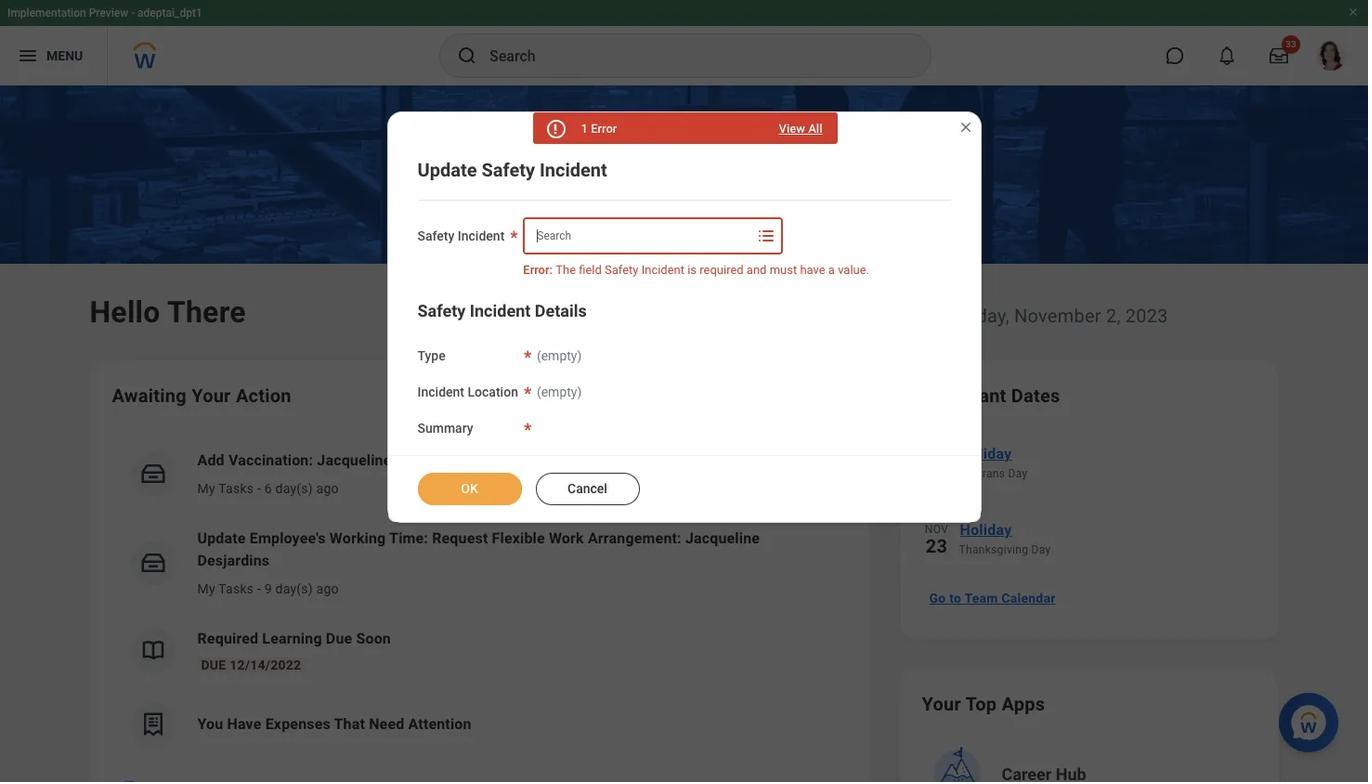 Task type: describe. For each thing, give the bounding box(es) containing it.
action
[[236, 385, 292, 407]]

holiday for holiday thanksgiving day
[[960, 521, 1012, 539]]

important dates
[[922, 385, 1061, 407]]

apps
[[1002, 693, 1045, 715]]

update safety incident dialog
[[387, 111, 982, 523]]

1
[[581, 122, 588, 136]]

safety incident details group
[[418, 300, 951, 438]]

is
[[688, 263, 697, 277]]

desjardins inside update employee's working time: request flexible work arrangement: jacqueline desjardins
[[197, 552, 270, 570]]

update employee's working time: request flexible work arrangement: jacqueline desjardins
[[197, 530, 760, 570]]

ok button
[[418, 473, 522, 505]]

day(s) for 9
[[275, 582, 313, 596]]

have
[[227, 715, 262, 733]]

tasks for 9
[[219, 582, 254, 596]]

working
[[330, 530, 386, 547]]

awaiting your action
[[112, 385, 292, 407]]

thursday,
[[928, 305, 1010, 327]]

view all
[[779, 122, 823, 136]]

close update safety incident image
[[958, 120, 973, 135]]

update for update safety incident
[[418, 159, 477, 181]]

and
[[747, 263, 767, 277]]

it's
[[900, 305, 924, 327]]

safety incident details button
[[418, 301, 587, 321]]

Safety Incident field
[[525, 219, 754, 253]]

- for adeptai_dpt1
[[131, 7, 135, 20]]

my tasks - 6 day(s) ago
[[197, 481, 339, 496]]

hello
[[90, 295, 160, 330]]

attention
[[408, 715, 472, 733]]

must
[[770, 263, 797, 277]]

dashboard expenses image
[[139, 711, 167, 739]]

update safety incident
[[418, 159, 607, 181]]

my tasks - 9 day(s) ago
[[197, 582, 339, 596]]

dates
[[1012, 385, 1061, 407]]

inbox image for my tasks - 6 day(s) ago
[[139, 460, 167, 488]]

flexible
[[492, 530, 545, 547]]

have
[[800, 263, 826, 277]]

required learning due soon
[[197, 630, 391, 648]]

(empty) for type
[[537, 349, 582, 364]]

safety inside group
[[418, 301, 466, 321]]

day for holiday veterans day
[[1009, 467, 1028, 480]]

team
[[965, 591, 998, 606]]

(empty) for incident location
[[537, 385, 582, 400]]

details
[[535, 301, 587, 321]]

important
[[922, 385, 1007, 407]]

calendar
[[1002, 591, 1056, 606]]

your top apps
[[922, 693, 1045, 715]]

you
[[197, 715, 223, 733]]

preview
[[89, 7, 128, 20]]

cancel
[[568, 481, 608, 496]]

2023
[[1126, 305, 1168, 327]]

time:
[[389, 530, 428, 547]]

tasks for 6
[[219, 481, 254, 496]]

implementation
[[7, 7, 86, 20]]

need
[[369, 715, 405, 733]]

0 vertical spatial your
[[192, 385, 231, 407]]

- for 6
[[257, 481, 261, 496]]

learning
[[262, 630, 322, 648]]

error
[[591, 122, 617, 136]]

you have expenses that need attention
[[197, 715, 472, 733]]

summary
[[418, 421, 473, 436]]

veterans
[[959, 467, 1005, 480]]

exclamation image
[[548, 123, 562, 137]]

hello there main content
[[0, 85, 1369, 782]]

add vaccination: jacqueline desjardins
[[197, 452, 468, 469]]

arrangement:
[[588, 530, 682, 547]]

error: the field safety incident is required and must have a value.
[[523, 263, 870, 277]]

ago for my tasks - 6 day(s) ago
[[316, 481, 339, 496]]

go
[[930, 591, 946, 606]]

value.
[[838, 263, 870, 277]]

implementation preview -   adeptai_dpt1
[[7, 7, 202, 20]]

nov 23
[[925, 523, 949, 557]]

nov for nov 23
[[925, 523, 949, 536]]

9
[[264, 582, 272, 596]]

inbox image for my tasks - 9 day(s) ago
[[139, 549, 167, 577]]

inbox large image
[[1270, 46, 1289, 65]]

vaccination:
[[228, 452, 313, 469]]

location
[[468, 385, 518, 400]]

required
[[700, 263, 744, 277]]

you have expenses that need attention button
[[112, 688, 848, 762]]

my for my tasks - 6 day(s) ago
[[197, 481, 215, 496]]

soon
[[356, 630, 391, 648]]

employee's
[[250, 530, 326, 547]]

due 12/14/2022
[[201, 658, 301, 673]]

- for 9
[[257, 582, 261, 596]]

to
[[950, 591, 962, 606]]

thanksgiving
[[959, 544, 1029, 557]]

2 vertical spatial inbox image
[[119, 779, 138, 782]]

implementation preview -   adeptai_dpt1 banner
[[0, 0, 1369, 85]]

request
[[432, 530, 488, 547]]



Task type: locate. For each thing, give the bounding box(es) containing it.
0 horizontal spatial jacqueline
[[317, 452, 392, 469]]

incident down error:
[[470, 301, 531, 321]]

my
[[197, 481, 215, 496], [197, 582, 215, 596]]

- right preview at the left top of the page
[[131, 7, 135, 20]]

jacqueline
[[317, 452, 392, 469], [686, 530, 760, 547]]

jacqueline up working
[[317, 452, 392, 469]]

1 ago from the top
[[316, 481, 339, 496]]

1 vertical spatial my
[[197, 582, 215, 596]]

book open image
[[139, 636, 167, 664]]

0 horizontal spatial due
[[201, 658, 226, 673]]

1 vertical spatial inbox image
[[139, 549, 167, 577]]

holiday inside holiday veterans day
[[960, 445, 1012, 463]]

0 vertical spatial update
[[418, 159, 477, 181]]

-
[[131, 7, 135, 20], [257, 481, 261, 496], [257, 582, 261, 596]]

2 holiday button from the top
[[959, 518, 1257, 543]]

view
[[779, 122, 805, 136]]

1 horizontal spatial your
[[922, 693, 962, 715]]

your left 'action'
[[192, 385, 231, 407]]

nov for nov
[[925, 447, 949, 460]]

incident down 'update safety incident'
[[458, 229, 505, 243]]

(empty) right location
[[537, 385, 582, 400]]

ago down working
[[316, 582, 339, 596]]

2 my from the top
[[197, 582, 215, 596]]

jacqueline right arrangement:
[[686, 530, 760, 547]]

1 (empty) from the top
[[537, 349, 582, 364]]

1 vertical spatial your
[[922, 693, 962, 715]]

day inside holiday thanksgiving day
[[1032, 544, 1051, 557]]

2 day(s) from the top
[[275, 582, 313, 596]]

1 nov from the top
[[925, 447, 949, 460]]

1 vertical spatial nov
[[925, 523, 949, 536]]

tasks left 6
[[219, 481, 254, 496]]

field
[[579, 263, 602, 277]]

2 holiday from the top
[[960, 521, 1012, 539]]

ok
[[461, 481, 478, 496]]

1 vertical spatial day
[[1032, 544, 1051, 557]]

1 vertical spatial tasks
[[219, 582, 254, 596]]

0 vertical spatial nov
[[925, 447, 949, 460]]

desjardins up my tasks - 9 day(s) ago
[[197, 552, 270, 570]]

inbox image
[[139, 460, 167, 488], [139, 549, 167, 577], [119, 779, 138, 782]]

my down add
[[197, 481, 215, 496]]

awaiting your action list
[[112, 435, 848, 762]]

1 vertical spatial holiday
[[960, 521, 1012, 539]]

close environment banner image
[[1348, 7, 1359, 18]]

all
[[808, 122, 823, 136]]

day(s) right '9'
[[275, 582, 313, 596]]

hello there
[[90, 295, 246, 330]]

search image
[[456, 45, 478, 67]]

update left the "employee's"
[[197, 530, 246, 547]]

cancel button
[[536, 473, 640, 505]]

it's thursday, november 2, 2023
[[900, 305, 1168, 327]]

desjardins down 'summary'
[[395, 452, 468, 469]]

0 vertical spatial tasks
[[219, 481, 254, 496]]

6
[[264, 481, 272, 496]]

holiday up the veterans
[[960, 445, 1012, 463]]

1 horizontal spatial update
[[418, 159, 477, 181]]

day right thanksgiving
[[1032, 544, 1051, 557]]

0 vertical spatial (empty)
[[537, 349, 582, 364]]

- inside implementation preview -   adeptai_dpt1 banner
[[131, 7, 135, 20]]

incident location
[[418, 385, 518, 400]]

go to team calendar
[[930, 591, 1056, 606]]

0 horizontal spatial desjardins
[[197, 552, 270, 570]]

notifications large image
[[1218, 46, 1237, 65]]

my for my tasks - 9 day(s) ago
[[197, 582, 215, 596]]

0 horizontal spatial day
[[1009, 467, 1028, 480]]

holiday veterans day
[[959, 445, 1028, 480]]

0 vertical spatial jacqueline
[[317, 452, 392, 469]]

0 vertical spatial desjardins
[[395, 452, 468, 469]]

12/14/2022
[[230, 658, 301, 673]]

due down required on the bottom left
[[201, 658, 226, 673]]

1 error
[[581, 122, 617, 136]]

1 vertical spatial -
[[257, 481, 261, 496]]

1 vertical spatial update
[[197, 530, 246, 547]]

required
[[197, 630, 259, 648]]

day inside holiday veterans day
[[1009, 467, 1028, 480]]

holiday up thanksgiving
[[960, 521, 1012, 539]]

type
[[418, 349, 446, 364]]

0 vertical spatial my
[[197, 481, 215, 496]]

- left '9'
[[257, 582, 261, 596]]

jacqueline inside update employee's working time: request flexible work arrangement: jacqueline desjardins
[[686, 530, 760, 547]]

incident down 1
[[540, 159, 607, 181]]

0 vertical spatial inbox image
[[139, 460, 167, 488]]

1 vertical spatial holiday button
[[959, 518, 1257, 543]]

1 day(s) from the top
[[275, 481, 313, 496]]

day(s) for 6
[[275, 481, 313, 496]]

0 vertical spatial -
[[131, 7, 135, 20]]

awaiting
[[112, 385, 187, 407]]

1 my from the top
[[197, 481, 215, 496]]

holiday
[[960, 445, 1012, 463], [960, 521, 1012, 539]]

0 vertical spatial day
[[1009, 467, 1028, 480]]

incident left the is
[[642, 263, 685, 277]]

add
[[197, 452, 225, 469]]

safety incident
[[418, 229, 505, 243]]

prompts image
[[756, 225, 778, 247]]

nov
[[925, 447, 949, 460], [925, 523, 949, 536]]

1 horizontal spatial due
[[326, 630, 352, 648]]

1 vertical spatial (empty)
[[537, 385, 582, 400]]

safety incident details
[[418, 301, 587, 321]]

the
[[556, 263, 576, 277]]

(empty)
[[537, 349, 582, 364], [537, 385, 582, 400]]

my up required on the bottom left
[[197, 582, 215, 596]]

update for update employee's working time: request flexible work arrangement: jacqueline desjardins
[[197, 530, 246, 547]]

incident
[[540, 159, 607, 181], [458, 229, 505, 243], [642, 263, 685, 277], [470, 301, 531, 321], [418, 385, 465, 400]]

update up safety incident at the top left of the page
[[418, 159, 477, 181]]

holiday inside holiday thanksgiving day
[[960, 521, 1012, 539]]

1 holiday button from the top
[[959, 442, 1257, 466]]

update
[[418, 159, 477, 181], [197, 530, 246, 547]]

1 vertical spatial due
[[201, 658, 226, 673]]

that
[[334, 715, 365, 733]]

expenses
[[265, 715, 331, 733]]

your
[[192, 385, 231, 407], [922, 693, 962, 715]]

day right the veterans
[[1009, 467, 1028, 480]]

important dates element
[[922, 431, 1257, 576]]

2 tasks from the top
[[219, 582, 254, 596]]

day for holiday thanksgiving day
[[1032, 544, 1051, 557]]

go to team calendar button
[[922, 580, 1063, 617]]

0 vertical spatial due
[[326, 630, 352, 648]]

november
[[1015, 305, 1102, 327]]

adeptai_dpt1
[[138, 7, 202, 20]]

2,
[[1106, 305, 1121, 327]]

2 nov from the top
[[925, 523, 949, 536]]

a
[[829, 263, 835, 277]]

1 horizontal spatial desjardins
[[395, 452, 468, 469]]

top
[[966, 693, 997, 715]]

incident up 'summary'
[[418, 385, 465, 400]]

ago for my tasks - 9 day(s) ago
[[316, 582, 339, 596]]

update inside dialog
[[418, 159, 477, 181]]

your left top
[[922, 693, 962, 715]]

error:
[[523, 263, 553, 277]]

nov up go
[[925, 523, 949, 536]]

holiday for holiday veterans day
[[960, 445, 1012, 463]]

tasks left '9'
[[219, 582, 254, 596]]

0 horizontal spatial your
[[192, 385, 231, 407]]

nov left holiday veterans day
[[925, 447, 949, 460]]

2 ago from the top
[[316, 582, 339, 596]]

there
[[167, 295, 246, 330]]

holiday button for holiday thanksgiving day
[[959, 518, 1257, 543]]

(empty) down details
[[537, 349, 582, 364]]

1 vertical spatial jacqueline
[[686, 530, 760, 547]]

1 vertical spatial day(s)
[[275, 582, 313, 596]]

ago down add vaccination: jacqueline desjardins
[[316, 481, 339, 496]]

1 holiday from the top
[[960, 445, 1012, 463]]

1 tasks from the top
[[219, 481, 254, 496]]

1 horizontal spatial jacqueline
[[686, 530, 760, 547]]

1 horizontal spatial day
[[1032, 544, 1051, 557]]

23
[[926, 535, 948, 557]]

day(s)
[[275, 481, 313, 496], [275, 582, 313, 596]]

1 vertical spatial ago
[[316, 582, 339, 596]]

holiday button for holiday veterans day
[[959, 442, 1257, 466]]

update inside update employee's working time: request flexible work arrangement: jacqueline desjardins
[[197, 530, 246, 547]]

profile logan mcneil element
[[1305, 35, 1357, 76]]

2 (empty) from the top
[[537, 385, 582, 400]]

0 vertical spatial day(s)
[[275, 481, 313, 496]]

holiday button
[[959, 442, 1257, 466], [959, 518, 1257, 543]]

2 vertical spatial -
[[257, 582, 261, 596]]

safety
[[482, 159, 535, 181], [418, 229, 455, 243], [605, 263, 639, 277], [418, 301, 466, 321]]

0 horizontal spatial update
[[197, 530, 246, 547]]

0 vertical spatial holiday button
[[959, 442, 1257, 466]]

1 vertical spatial desjardins
[[197, 552, 270, 570]]

day(s) right 6
[[275, 481, 313, 496]]

tasks
[[219, 481, 254, 496], [219, 582, 254, 596]]

0 vertical spatial ago
[[316, 481, 339, 496]]

0 vertical spatial holiday
[[960, 445, 1012, 463]]

day
[[1009, 467, 1028, 480], [1032, 544, 1051, 557]]

work
[[549, 530, 584, 547]]

holiday thanksgiving day
[[959, 521, 1051, 557]]

- left 6
[[257, 481, 261, 496]]

due left 'soon'
[[326, 630, 352, 648]]



Task type: vqa. For each thing, say whether or not it's contained in the screenshot.
Learning Campaign's List
no



